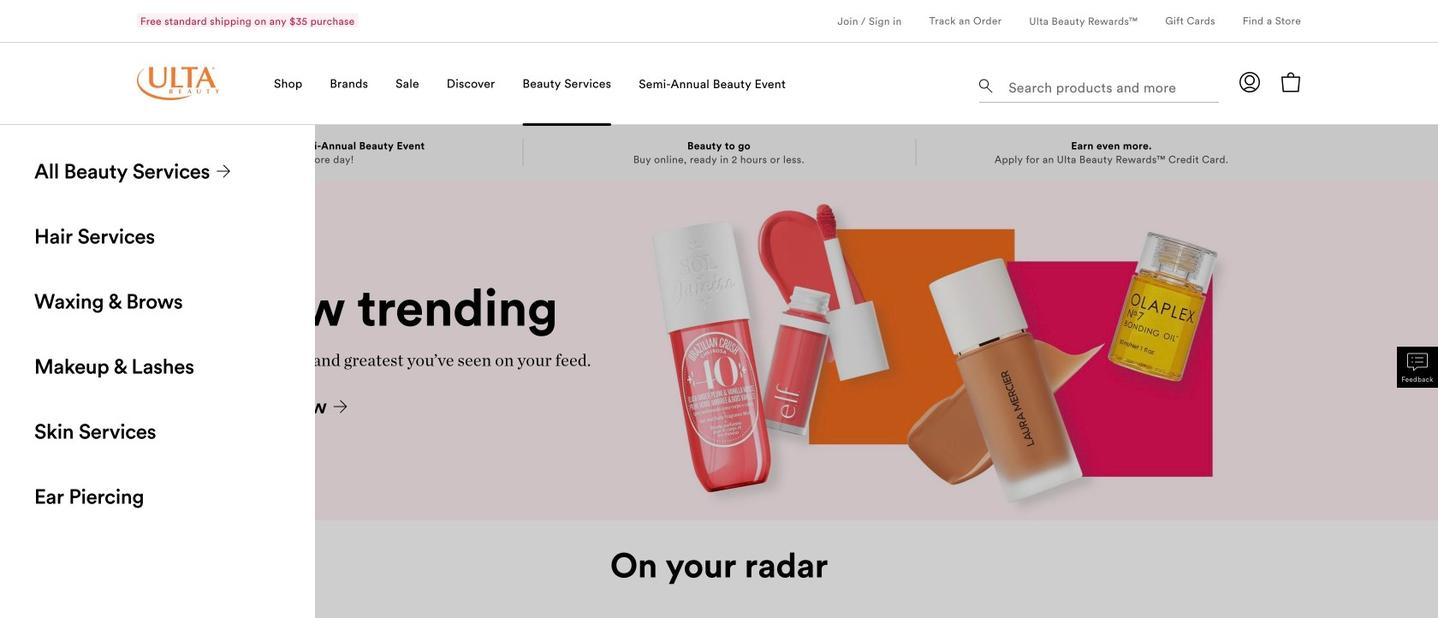 Task type: vqa. For each thing, say whether or not it's contained in the screenshot.
'Log in to your Ulta account' Icon
yes



Task type: describe. For each thing, give the bounding box(es) containing it.
Search products and more search field
[[1007, 69, 1215, 99]]

log in to your ulta account image
[[1240, 72, 1261, 92]]



Task type: locate. For each thing, give the bounding box(es) containing it.
0 items in bag image
[[1281, 72, 1302, 92]]

None search field
[[980, 65, 1220, 106]]

region
[[0, 125, 1439, 618]]

now trending the latest and greatest you've seen on your feed. image
[[628, 180, 1336, 521]]

beauty services element
[[0, 125, 1439, 618]]



